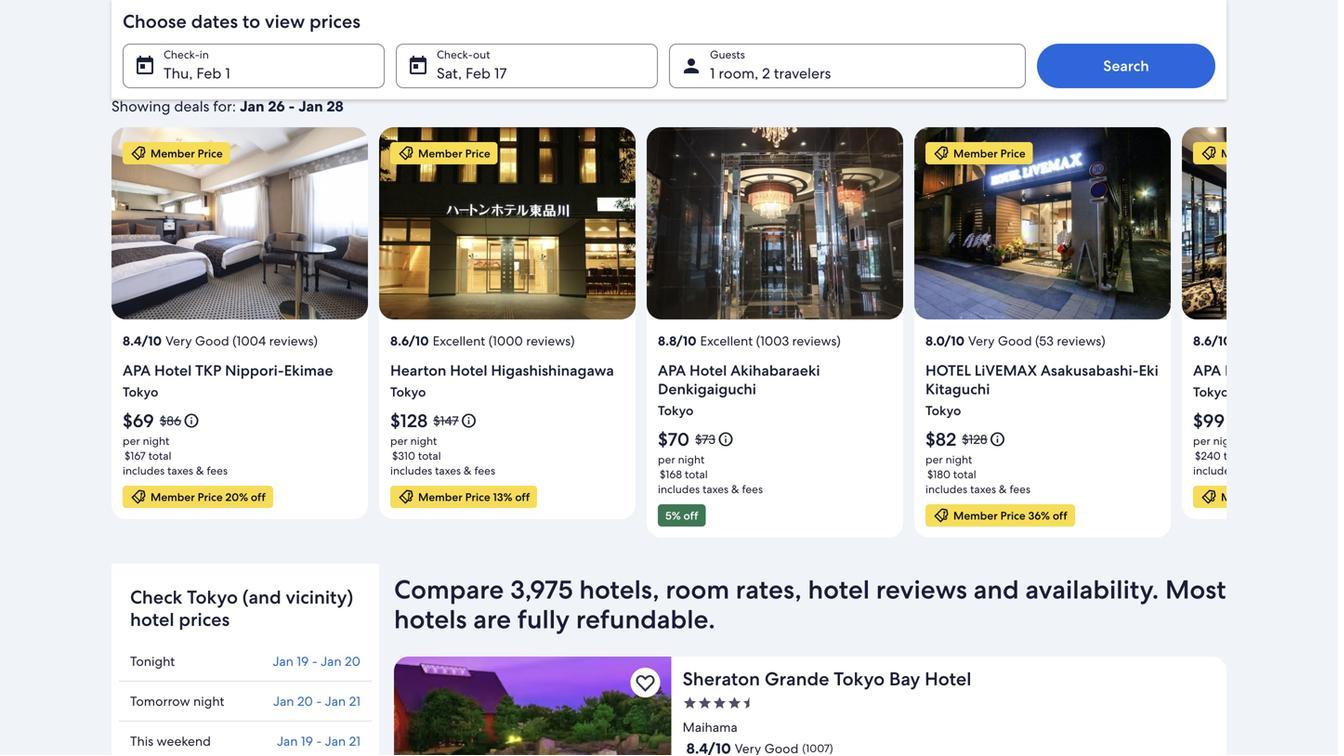 Task type: describe. For each thing, give the bounding box(es) containing it.
hotel
[[926, 361, 971, 381]]

nippori-
[[225, 361, 284, 381]]

$240
[[1195, 449, 1221, 463]]

hotel right bay
[[925, 667, 972, 691]]

feb for 17
[[466, 64, 491, 83]]

tokyo inside hearton hotel higashishinagawa tokyo
[[390, 384, 426, 401]]

member price for $128
[[418, 146, 490, 161]]

1 room, 2 travelers button
[[669, 44, 1026, 88]]

sat,
[[437, 64, 462, 83]]

hotels,
[[579, 573, 660, 607]]

prices inside wizard region
[[309, 9, 361, 33]]

8.8/10 excellent (1003 reviews)
[[658, 333, 841, 349]]

& inside $99 per night $240 total includes taxes & fees
[[1267, 464, 1275, 478]]

& for $69
[[196, 464, 204, 478]]

room,
[[719, 64, 759, 83]]

$128 button
[[960, 431, 1006, 448]]

tokyo inside the apa hotel akihabaraeki denkigaiguchi tokyo
[[658, 402, 694, 419]]

jan 19 - jan 21 link
[[277, 733, 361, 750]]

apa for $69
[[123, 361, 151, 381]]

17
[[494, 64, 507, 83]]

taxes for $82
[[970, 482, 996, 497]]

showing deals for: jan 26 - jan 28
[[112, 97, 344, 116]]

per for $69
[[123, 434, 140, 448]]

0 horizontal spatial $128
[[390, 409, 428, 433]]

$99
[[1193, 409, 1225, 433]]

excellent for $128
[[433, 333, 485, 349]]

prices inside check tokyo (and vicinity) hotel prices
[[179, 608, 230, 632]]

21 for jan 20 - jan 21
[[349, 693, 361, 710]]

(and
[[242, 586, 281, 610]]

28
[[327, 97, 344, 116]]

property amenity image
[[394, 657, 672, 756]]

includes for $82
[[926, 482, 968, 497]]

off for $82
[[1053, 509, 1068, 523]]

- right 26
[[289, 97, 295, 116]]

20% for $99
[[1296, 490, 1319, 504]]

reception image
[[1182, 127, 1338, 320]]

8.4/10 very good (1004 reviews)
[[123, 333, 318, 349]]

$73 button
[[693, 431, 734, 448]]

jan 20 - jan 21 link
[[273, 693, 361, 710]]

choose
[[123, 9, 187, 33]]

apa inside apa hotel tkp tokyo  tokyo
[[1193, 361, 1221, 381]]

$73
[[695, 431, 716, 448]]

hotel inside check tokyo (and vicinity) hotel prices
[[130, 608, 174, 632]]

hotel inside apa hotel tkp tokyo  tokyo
[[1225, 361, 1262, 381]]

tkp for per
[[195, 361, 222, 381]]

19 for jan 19 - jan 21
[[301, 733, 313, 750]]

per night $167 total includes taxes & fees
[[123, 434, 228, 478]]

sat, feb 17
[[437, 64, 507, 83]]

0 vertical spatial 20
[[345, 653, 361, 670]]

next image
[[1216, 322, 1238, 344]]

apa hotel tkp nippori-ekimae tokyo
[[123, 361, 333, 401]]

mod image for hearton hotel higashishinagawa
[[398, 489, 415, 506]]

interior entrance image
[[647, 127, 903, 320]]

Save Sheraton Grande Tokyo Bay Hotel to a trip checkbox
[[631, 668, 660, 698]]

higashishinagawa
[[491, 361, 614, 381]]

previous image
[[100, 322, 123, 344]]

and
[[974, 573, 1019, 607]]

this
[[130, 733, 153, 750]]

includes for $128
[[390, 464, 432, 478]]

fees for $70
[[742, 482, 763, 497]]

$86
[[160, 413, 181, 429]]

(1000
[[489, 333, 523, 349]]

$168
[[660, 467, 682, 482]]

livemax
[[975, 361, 1037, 381]]

for:
[[213, 97, 236, 116]]

showing
[[112, 97, 170, 116]]

small image for $69
[[183, 413, 200, 429]]

5% off
[[665, 509, 698, 523]]

great
[[112, 42, 179, 76]]

jan 19 - jan 21
[[277, 733, 361, 750]]

mod image for per
[[933, 145, 950, 162]]

$99 per night $240 total includes taxes & fees
[[1193, 409, 1298, 478]]

20% for per
[[225, 490, 248, 504]]

includes for $69
[[123, 464, 165, 478]]

member price for $82
[[954, 146, 1026, 161]]

tomorrow night
[[130, 693, 224, 710]]

0 horizontal spatial deals
[[174, 97, 209, 116]]

$86 button
[[158, 413, 200, 429]]

member price 13% off
[[418, 490, 530, 504]]

most
[[1165, 573, 1226, 607]]

vicinity)
[[286, 586, 353, 610]]

includes inside $99 per night $240 total includes taxes & fees
[[1193, 464, 1235, 478]]

1 horizontal spatial $128
[[962, 431, 988, 448]]

very for $82
[[968, 333, 995, 349]]

8.6/10 for 8.6/10
[[1193, 333, 1232, 349]]

- for jan 19 - jan 20
[[312, 653, 318, 670]]

night for $69
[[143, 434, 169, 448]]

- for jan 19 - jan 21
[[316, 733, 322, 750]]

member price 20% off for $99
[[1221, 490, 1336, 504]]

taxes for $128
[[435, 464, 461, 478]]

tomorrow
[[130, 693, 190, 710]]

this weekend
[[130, 733, 211, 750]]

$310
[[392, 449, 415, 463]]

member price for $69
[[151, 146, 223, 161]]

taxes inside $99 per night $240 total includes taxes & fees
[[1238, 464, 1264, 478]]

per night $168 total includes taxes & fees
[[658, 453, 763, 497]]

hearton
[[390, 361, 447, 381]]

great hotel deals
[[112, 42, 317, 76]]

taxes for $69
[[167, 464, 193, 478]]

thu,
[[164, 64, 193, 83]]

night for $82
[[946, 453, 972, 467]]

availability.
[[1025, 573, 1159, 607]]

13%
[[493, 490, 513, 504]]

taxes for $70
[[703, 482, 729, 497]]

night for $70
[[678, 453, 705, 467]]

sheraton grande tokyo bay hotel
[[683, 667, 972, 691]]

off for $128
[[515, 490, 530, 504]]

total for $128
[[418, 449, 441, 463]]

jan 20 - jan 21
[[273, 693, 361, 710]]

(53
[[1035, 333, 1054, 349]]

hearton hotel higashishinagawa tokyo
[[390, 361, 614, 401]]

1 reviews) from the left
[[269, 333, 318, 349]]

$82
[[926, 428, 957, 452]]

& for $128
[[464, 464, 472, 478]]

thu, feb 1
[[164, 64, 230, 83]]

& for $82
[[999, 482, 1007, 497]]

thu, feb 1 button
[[123, 44, 385, 88]]

check
[[130, 586, 182, 610]]

2 reviews) from the left
[[526, 333, 575, 349]]

8.0/10 very good (53 reviews)
[[926, 333, 1106, 349]]

total inside $99 per night $240 total includes taxes & fees
[[1224, 449, 1247, 463]]

travelers
[[774, 64, 831, 83]]



Task type: vqa. For each thing, say whether or not it's contained in the screenshot.


Task type: locate. For each thing, give the bounding box(es) containing it.
feb for 1
[[196, 64, 222, 83]]

member price 20% off down $99 per night $240 total includes taxes & fees
[[1221, 490, 1336, 504]]

total right $310 in the bottom left of the page
[[418, 449, 441, 463]]

total inside per night $167 total includes taxes & fees
[[148, 449, 171, 463]]

hotel down dates
[[186, 42, 248, 76]]

1 21 from the top
[[349, 693, 361, 710]]

& down $86 "button"
[[196, 464, 204, 478]]

weekend
[[157, 733, 211, 750]]

hotel down 8.6/10 excellent (1000 reviews)
[[450, 361, 487, 381]]

1 feb from the left
[[196, 64, 222, 83]]

mod image for $99
[[1201, 145, 1217, 162]]

0 horizontal spatial good
[[195, 333, 229, 349]]

& up member price 13% off
[[464, 464, 472, 478]]

hotel livemax asakusabashi-eki kitaguchi tokyo
[[926, 361, 1159, 419]]

& for $70
[[731, 482, 739, 497]]

taxes up member price 36% off
[[970, 482, 996, 497]]

to
[[242, 9, 260, 33]]

hotels
[[394, 603, 467, 637]]

jan
[[240, 97, 265, 116], [298, 97, 323, 116], [273, 653, 294, 670], [321, 653, 342, 670], [273, 693, 294, 710], [325, 693, 346, 710], [277, 733, 298, 750], [325, 733, 346, 750]]

- up jan 19 - jan 21
[[316, 693, 322, 710]]

& down apa hotel tkp tokyo  tokyo
[[1267, 464, 1275, 478]]

1 horizontal spatial 8.6/10
[[1193, 333, 1232, 349]]

total for $70
[[685, 467, 708, 482]]

1 up showing deals for: jan 26 - jan 28
[[225, 64, 230, 83]]

1 horizontal spatial excellent
[[700, 333, 753, 349]]

1 horizontal spatial hotel
[[186, 42, 248, 76]]

1 horizontal spatial 20
[[345, 653, 361, 670]]

jan 19 - jan 20
[[273, 653, 361, 670]]

fees for $69
[[207, 464, 228, 478]]

member price 20% off
[[151, 490, 266, 504], [1221, 490, 1336, 504]]

taxes inside 'per night $180 total includes taxes & fees'
[[970, 482, 996, 497]]

0 horizontal spatial member price 20% off
[[151, 490, 266, 504]]

taxes down $86 "button"
[[167, 464, 193, 478]]

tkp inside apa hotel tkp tokyo  tokyo
[[1266, 361, 1292, 381]]

price
[[198, 146, 223, 161], [465, 146, 490, 161], [1001, 146, 1026, 161], [1268, 146, 1293, 161], [198, 490, 223, 504], [465, 490, 490, 504], [1268, 490, 1293, 504], [1001, 509, 1026, 523]]

2 xsmall image from the left
[[713, 696, 727, 711]]

feb left 17
[[466, 64, 491, 83]]

0 horizontal spatial hotel
[[130, 608, 174, 632]]

xsmall image down sheraton
[[713, 696, 727, 711]]

1
[[225, 64, 230, 83], [710, 64, 715, 83]]

$69
[[123, 409, 154, 433]]

total right $168
[[685, 467, 708, 482]]

small image
[[461, 413, 477, 429], [718, 431, 734, 448]]

per for $128
[[390, 434, 408, 448]]

total inside 'per night $180 total includes taxes & fees'
[[953, 467, 976, 482]]

compare 3,975 hotels, room rates, hotel reviews and availability. most hotels are fully refundable.
[[394, 573, 1226, 637]]

1 horizontal spatial 20%
[[1296, 490, 1319, 504]]

per up $240
[[1193, 434, 1211, 448]]

20 down the jan 19 - jan 20
[[297, 693, 313, 710]]

(1003
[[756, 333, 789, 349]]

check tokyo (and vicinity) hotel prices
[[130, 586, 353, 632]]

8.6/10 up hearton
[[390, 333, 429, 349]]

small image for $82
[[990, 431, 1006, 448]]

apa hotel akihabaraeki denkigaiguchi tokyo
[[658, 361, 820, 419]]

hotel inside the apa hotel akihabaraeki denkigaiguchi tokyo
[[690, 361, 727, 381]]

includes down $310 in the bottom left of the page
[[390, 464, 432, 478]]

3 apa from the left
[[1193, 361, 1221, 381]]

1 inside 1 room, 2 travelers button
[[710, 64, 715, 83]]

deals down view
[[254, 42, 317, 76]]

per inside $99 per night $240 total includes taxes & fees
[[1193, 434, 1211, 448]]

1 xsmall image from the left
[[683, 696, 698, 711]]

feb right the thu, at the left top of page
[[196, 64, 222, 83]]

1 room, 2 travelers
[[710, 64, 831, 83]]

1 1 from the left
[[225, 64, 230, 83]]

19 for jan 19 - jan 20
[[297, 653, 309, 670]]

good for $69
[[195, 333, 229, 349]]

apa for $70
[[658, 361, 686, 381]]

0 vertical spatial 21
[[349, 693, 361, 710]]

8.6/10 for 8.6/10 excellent (1000 reviews)
[[390, 333, 429, 349]]

off for $69
[[251, 490, 266, 504]]

0 horizontal spatial prices
[[179, 608, 230, 632]]

taxes inside per night $167 total includes taxes & fees
[[167, 464, 193, 478]]

1 inside thu, feb 1 button
[[225, 64, 230, 83]]

excellent for $70
[[700, 333, 753, 349]]

includes inside per night $167 total includes taxes & fees
[[123, 464, 165, 478]]

1 horizontal spatial xsmall image
[[727, 696, 742, 711]]

& inside per night $168 total includes taxes & fees
[[731, 482, 739, 497]]

per up $168
[[658, 453, 675, 467]]

reviews) up higashishinagawa in the left of the page
[[526, 333, 575, 349]]

small image for $128
[[461, 413, 477, 429]]

2 feb from the left
[[466, 64, 491, 83]]

hotel
[[186, 42, 248, 76], [808, 573, 870, 607], [130, 608, 174, 632]]

tokyo inside check tokyo (and vicinity) hotel prices
[[187, 586, 238, 610]]

- up jan 20 - jan 21 link at the left bottom
[[312, 653, 318, 670]]

per up '$180'
[[926, 453, 943, 467]]

1 vertical spatial small image
[[990, 431, 1006, 448]]

fees for $82
[[1010, 482, 1031, 497]]

night inside 'per night $180 total includes taxes & fees'
[[946, 453, 972, 467]]

tkp for $99
[[1266, 361, 1292, 381]]

hotel inside hearton hotel higashishinagawa tokyo
[[450, 361, 487, 381]]

are
[[473, 603, 511, 637]]

8.4/10
[[123, 333, 162, 349]]

good for $82
[[998, 333, 1032, 349]]

tkp
[[195, 361, 222, 381], [1266, 361, 1292, 381]]

0 horizontal spatial feb
[[196, 64, 222, 83]]

& inside per night $167 total includes taxes & fees
[[196, 464, 204, 478]]

excellent left (1000
[[433, 333, 485, 349]]

denkigaiguchi
[[658, 380, 756, 399]]

refundable.
[[576, 603, 716, 637]]

20 up jan 20 - jan 21 link at the left bottom
[[345, 653, 361, 670]]

1 member price from the left
[[151, 146, 223, 161]]

2 1 from the left
[[710, 64, 715, 83]]

jan 19 - jan 20 link
[[273, 653, 361, 670]]

1 xsmall image from the left
[[698, 696, 713, 711]]

2 horizontal spatial apa
[[1193, 361, 1221, 381]]

0 horizontal spatial very
[[166, 333, 192, 349]]

1 excellent from the left
[[433, 333, 485, 349]]

total right '$180'
[[953, 467, 976, 482]]

1 vertical spatial deals
[[174, 97, 209, 116]]

taxes down '$73' button
[[703, 482, 729, 497]]

tkp down 8.4/10 very good (1004 reviews)
[[195, 361, 222, 381]]

night up $240
[[1213, 434, 1240, 448]]

2 apa from the left
[[658, 361, 686, 381]]

0 horizontal spatial 20%
[[225, 490, 248, 504]]

apa down 8.4/10
[[123, 361, 151, 381]]

19 down jan 20 - jan 21 link at the left bottom
[[301, 733, 313, 750]]

36%
[[1028, 509, 1050, 523]]

mod image for apa hotel tkp nippori-ekimae
[[130, 489, 147, 506]]

xsmall image up maihama
[[698, 696, 713, 711]]

20% down per night $167 total includes taxes & fees
[[225, 490, 248, 504]]

0 horizontal spatial xsmall image
[[683, 696, 698, 711]]

per inside per night $168 total includes taxes & fees
[[658, 453, 675, 467]]

0 horizontal spatial small image
[[461, 413, 477, 429]]

room image
[[112, 127, 368, 320]]

rates,
[[736, 573, 802, 607]]

includes inside 'per night $180 total includes taxes & fees'
[[926, 482, 968, 497]]

dates
[[191, 9, 238, 33]]

hotel down 8.4/10
[[154, 361, 192, 381]]

per for $82
[[926, 453, 943, 467]]

0 horizontal spatial apa
[[123, 361, 151, 381]]

front of property - evening/night image
[[379, 127, 636, 320]]

per up $167
[[123, 434, 140, 448]]

0 vertical spatial 19
[[297, 653, 309, 670]]

small image right the $86
[[183, 413, 200, 429]]

excellent left (1003
[[700, 333, 753, 349]]

$128 right $82
[[962, 431, 988, 448]]

choose dates to view prices
[[123, 9, 361, 33]]

0 vertical spatial prices
[[309, 9, 361, 33]]

1 horizontal spatial tkp
[[1266, 361, 1292, 381]]

1 horizontal spatial deals
[[254, 42, 317, 76]]

tokyo inside hotel livemax asakusabashi-eki kitaguchi tokyo
[[926, 402, 961, 419]]

includes down $167
[[123, 464, 165, 478]]

prices right view
[[309, 9, 361, 33]]

night
[[143, 434, 169, 448], [410, 434, 437, 448], [1213, 434, 1240, 448], [678, 453, 705, 467], [946, 453, 972, 467], [193, 693, 224, 710]]

maihama
[[683, 719, 738, 736]]

xsmall image
[[698, 696, 713, 711], [713, 696, 727, 711]]

4 reviews) from the left
[[1057, 333, 1106, 349]]

taxes inside "per night $310 total includes taxes & fees"
[[435, 464, 461, 478]]

reviews
[[876, 573, 967, 607]]

taxes up member price 13% off
[[435, 464, 461, 478]]

$167
[[125, 449, 146, 463]]

view
[[265, 9, 305, 33]]

0 vertical spatial small image
[[183, 413, 200, 429]]

mod image for apa hotel tkp tokyo 
[[1201, 489, 1217, 506]]

tkp up $99 per night $240 total includes taxes & fees
[[1266, 361, 1292, 381]]

hotel
[[154, 361, 192, 381], [450, 361, 487, 381], [690, 361, 727, 381], [1225, 361, 1262, 381], [925, 667, 972, 691]]

small image for $70
[[718, 431, 734, 448]]

taxes down apa hotel tkp tokyo  tokyo
[[1238, 464, 1264, 478]]

prices left (and
[[179, 608, 230, 632]]

apa down '8.8/10' on the top of the page
[[658, 361, 686, 381]]

hotel up tonight
[[130, 608, 174, 632]]

2 horizontal spatial hotel
[[808, 573, 870, 607]]

19 up jan 20 - jan 21 link at the left bottom
[[297, 653, 309, 670]]

night down the $86
[[143, 434, 169, 448]]

includes
[[123, 464, 165, 478], [390, 464, 432, 478], [1193, 464, 1235, 478], [658, 482, 700, 497], [926, 482, 968, 497]]

0 vertical spatial small image
[[461, 413, 477, 429]]

deals left for:
[[174, 97, 209, 116]]

total right $240
[[1224, 449, 1247, 463]]

xsmall image up maihama
[[683, 696, 698, 711]]

2
[[762, 64, 770, 83]]

21
[[349, 693, 361, 710], [349, 733, 361, 750]]

reviews) up ekimae at the left
[[269, 333, 318, 349]]

1 vertical spatial 19
[[301, 733, 313, 750]]

21 for jan 19 - jan 21
[[349, 733, 361, 750]]

1 horizontal spatial prices
[[309, 9, 361, 33]]

hotel inside compare 3,975 hotels, room rates, hotel reviews and availability. most hotels are fully refundable.
[[808, 573, 870, 607]]

asakusabashi-
[[1041, 361, 1139, 381]]

total inside per night $168 total includes taxes & fees
[[685, 467, 708, 482]]

8.6/10 up apa hotel tkp tokyo  tokyo
[[1193, 333, 1232, 349]]

$128 up $310 in the bottom left of the page
[[390, 409, 428, 433]]

reviews) right (1003
[[792, 333, 841, 349]]

very right the 8.0/10
[[968, 333, 995, 349]]

includes down $168
[[658, 482, 700, 497]]

property entrance image
[[915, 127, 1171, 320]]

tonight
[[130, 653, 175, 670]]

compare
[[394, 573, 504, 607]]

hotel for $69
[[154, 361, 192, 381]]

1 horizontal spatial very
[[968, 333, 995, 349]]

per night $310 total includes taxes & fees
[[390, 434, 495, 478]]

0 horizontal spatial 20
[[297, 693, 313, 710]]

$147
[[433, 413, 459, 429]]

very for $69
[[166, 333, 192, 349]]

feb
[[196, 64, 222, 83], [466, 64, 491, 83]]

1 tkp from the left
[[195, 361, 222, 381]]

apa
[[123, 361, 151, 381], [658, 361, 686, 381], [1193, 361, 1221, 381]]

hotel right rates,
[[808, 573, 870, 607]]

8.8/10
[[658, 333, 697, 349]]

0 horizontal spatial tkp
[[195, 361, 222, 381]]

total for $69
[[148, 449, 171, 463]]

fees
[[207, 464, 228, 478], [474, 464, 495, 478], [1277, 464, 1298, 478], [742, 482, 763, 497], [1010, 482, 1031, 497]]

total inside "per night $310 total includes taxes & fees"
[[418, 449, 441, 463]]

mod image
[[130, 145, 147, 162], [398, 145, 415, 162], [130, 489, 147, 506], [398, 489, 415, 506], [1201, 489, 1217, 506]]

small image right $73
[[718, 431, 734, 448]]

1 vertical spatial 21
[[349, 733, 361, 750]]

& inside "per night $310 total includes taxes & fees"
[[464, 464, 472, 478]]

1 horizontal spatial small image
[[990, 431, 1006, 448]]

night inside per night $167 total includes taxes & fees
[[143, 434, 169, 448]]

2 20% from the left
[[1296, 490, 1319, 504]]

taxes inside per night $168 total includes taxes & fees
[[703, 482, 729, 497]]

hotel inside the apa hotel tkp nippori-ekimae tokyo
[[154, 361, 192, 381]]

taxes
[[167, 464, 193, 478], [435, 464, 461, 478], [1238, 464, 1264, 478], [703, 482, 729, 497], [970, 482, 996, 497]]

mod image
[[933, 145, 950, 162], [1201, 145, 1217, 162], [933, 507, 950, 524]]

2 excellent from the left
[[700, 333, 753, 349]]

very right 8.4/10
[[166, 333, 192, 349]]

hotel for $128
[[450, 361, 487, 381]]

night for $128
[[410, 434, 437, 448]]

2 member price 20% off from the left
[[1221, 490, 1336, 504]]

0 vertical spatial deals
[[254, 42, 317, 76]]

tokyo
[[1296, 361, 1337, 381], [123, 384, 158, 401], [390, 384, 426, 401], [1193, 384, 1229, 401], [658, 402, 694, 419], [926, 402, 961, 419], [187, 586, 238, 610], [834, 667, 885, 691]]

apa inside the apa hotel tkp nippori-ekimae tokyo
[[123, 361, 151, 381]]

hotel down '8.8/10' on the top of the page
[[690, 361, 727, 381]]

& down '$73' button
[[731, 482, 739, 497]]

member price 20% off down per night $167 total includes taxes & fees
[[151, 490, 266, 504]]

wizard region
[[112, 0, 1227, 99]]

fully
[[517, 603, 570, 637]]

excellent
[[433, 333, 485, 349], [700, 333, 753, 349]]

- for jan 20 - jan 21
[[316, 693, 322, 710]]

small image up 'per night $180 total includes taxes & fees'
[[990, 431, 1006, 448]]

0 horizontal spatial 8.6/10
[[390, 333, 429, 349]]

$70
[[658, 428, 690, 452]]

night inside $99 per night $240 total includes taxes & fees
[[1213, 434, 1240, 448]]

night inside per night $168 total includes taxes & fees
[[678, 453, 705, 467]]

kitaguchi
[[926, 380, 990, 399]]

per
[[123, 434, 140, 448], [390, 434, 408, 448], [1193, 434, 1211, 448], [658, 453, 675, 467], [926, 453, 943, 467]]

1 vertical spatial hotel
[[808, 573, 870, 607]]

small image right $147 on the left bottom
[[461, 413, 477, 429]]

total right $167
[[148, 449, 171, 463]]

1 very from the left
[[166, 333, 192, 349]]

sat, feb 17 button
[[396, 44, 658, 88]]

per inside 'per night $180 total includes taxes & fees'
[[926, 453, 943, 467]]

tokyo inside the apa hotel tkp nippori-ekimae tokyo
[[123, 384, 158, 401]]

1 20% from the left
[[225, 490, 248, 504]]

3 reviews) from the left
[[792, 333, 841, 349]]

fees for $128
[[474, 464, 495, 478]]

directional image
[[742, 696, 757, 711]]

$147 button
[[431, 413, 477, 429]]

1 member price 20% off from the left
[[151, 490, 266, 504]]

night down $73
[[678, 453, 705, 467]]

1 horizontal spatial feb
[[466, 64, 491, 83]]

2 xsmall image from the left
[[727, 696, 742, 711]]

20
[[345, 653, 361, 670], [297, 693, 313, 710]]

hotel down "next" icon
[[1225, 361, 1262, 381]]

21 down jan 20 - jan 21 link at the left bottom
[[349, 733, 361, 750]]

2 tkp from the left
[[1266, 361, 1292, 381]]

small image
[[183, 413, 200, 429], [990, 431, 1006, 448]]

good
[[195, 333, 229, 349], [998, 333, 1032, 349]]

3,975
[[510, 573, 573, 607]]

per night $180 total includes taxes & fees
[[926, 453, 1031, 497]]

(1004
[[232, 333, 266, 349]]

21 up jan 19 - jan 21
[[349, 693, 361, 710]]

0 horizontal spatial small image
[[183, 413, 200, 429]]

0 horizontal spatial excellent
[[433, 333, 485, 349]]

grande
[[765, 667, 829, 691]]

2 21 from the top
[[349, 733, 361, 750]]

2 member price from the left
[[418, 146, 490, 161]]

1 horizontal spatial good
[[998, 333, 1032, 349]]

$180
[[928, 467, 951, 482]]

26
[[268, 97, 285, 116]]

5%
[[665, 509, 681, 523]]

apa hotel tkp tokyo  tokyo
[[1193, 361, 1338, 401]]

includes down $240
[[1193, 464, 1235, 478]]

total for $82
[[953, 467, 976, 482]]

night up the weekend
[[193, 693, 224, 710]]

2 good from the left
[[998, 333, 1032, 349]]

0 vertical spatial hotel
[[186, 42, 248, 76]]

includes inside per night $168 total includes taxes & fees
[[658, 482, 700, 497]]

night up '$180'
[[946, 453, 972, 467]]

per up $310 in the bottom left of the page
[[390, 434, 408, 448]]

20% down $99 per night $240 total includes taxes & fees
[[1296, 490, 1319, 504]]

2 very from the left
[[968, 333, 995, 349]]

1 8.6/10 from the left
[[390, 333, 429, 349]]

1 vertical spatial small image
[[718, 431, 734, 448]]

1 vertical spatial 20
[[297, 693, 313, 710]]

1 left room, at the top right
[[710, 64, 715, 83]]

per for $70
[[658, 453, 675, 467]]

&
[[196, 464, 204, 478], [464, 464, 472, 478], [1267, 464, 1275, 478], [731, 482, 739, 497], [999, 482, 1007, 497]]

1 good from the left
[[195, 333, 229, 349]]

fees inside 'per night $180 total includes taxes & fees'
[[1010, 482, 1031, 497]]

20%
[[225, 490, 248, 504], [1296, 490, 1319, 504]]

fees inside "per night $310 total includes taxes & fees"
[[474, 464, 495, 478]]

& inside 'per night $180 total includes taxes & fees'
[[999, 482, 1007, 497]]

search button
[[1037, 44, 1216, 88]]

tkp inside the apa hotel tkp nippori-ekimae tokyo
[[195, 361, 222, 381]]

per inside "per night $310 total includes taxes & fees"
[[390, 434, 408, 448]]

includes inside "per night $310 total includes taxes & fees"
[[390, 464, 432, 478]]

fees inside per night $168 total includes taxes & fees
[[742, 482, 763, 497]]

xsmall image down sheraton
[[727, 696, 742, 711]]

3 member price from the left
[[954, 146, 1026, 161]]

1 horizontal spatial apa
[[658, 361, 686, 381]]

includes for $70
[[658, 482, 700, 497]]

reviews) up asakusabashi-
[[1057, 333, 1106, 349]]

apa down "next" icon
[[1193, 361, 1221, 381]]

1 apa from the left
[[123, 361, 151, 381]]

member price 20% off for per
[[151, 490, 266, 504]]

1 vertical spatial prices
[[179, 608, 230, 632]]

fees inside $99 per night $240 total includes taxes & fees
[[1277, 464, 1298, 478]]

0 horizontal spatial 1
[[225, 64, 230, 83]]

xsmall image
[[683, 696, 698, 711], [727, 696, 742, 711]]

- down jan 20 - jan 21 link at the left bottom
[[316, 733, 322, 750]]

1 horizontal spatial 1
[[710, 64, 715, 83]]

apa inside the apa hotel akihabaraeki denkigaiguchi tokyo
[[658, 361, 686, 381]]

hotel for $70
[[690, 361, 727, 381]]

good left (53
[[998, 333, 1032, 349]]

8.0/10
[[926, 333, 965, 349]]

night inside "per night $310 total includes taxes & fees"
[[410, 434, 437, 448]]

1 horizontal spatial small image
[[718, 431, 734, 448]]

2 vertical spatial hotel
[[130, 608, 174, 632]]

8.6/10 excellent (1000 reviews)
[[390, 333, 575, 349]]

1 horizontal spatial member price 20% off
[[1221, 490, 1336, 504]]

2 8.6/10 from the left
[[1193, 333, 1232, 349]]

fees inside per night $167 total includes taxes & fees
[[207, 464, 228, 478]]

bay
[[889, 667, 920, 691]]

4 member price from the left
[[1221, 146, 1293, 161]]

per inside per night $167 total includes taxes & fees
[[123, 434, 140, 448]]

member price 36% off
[[954, 509, 1068, 523]]

good left (1004
[[195, 333, 229, 349]]

search
[[1103, 56, 1149, 76]]

includes down '$180'
[[926, 482, 968, 497]]

& up member price 36% off
[[999, 482, 1007, 497]]

night up $310 in the bottom left of the page
[[410, 434, 437, 448]]



